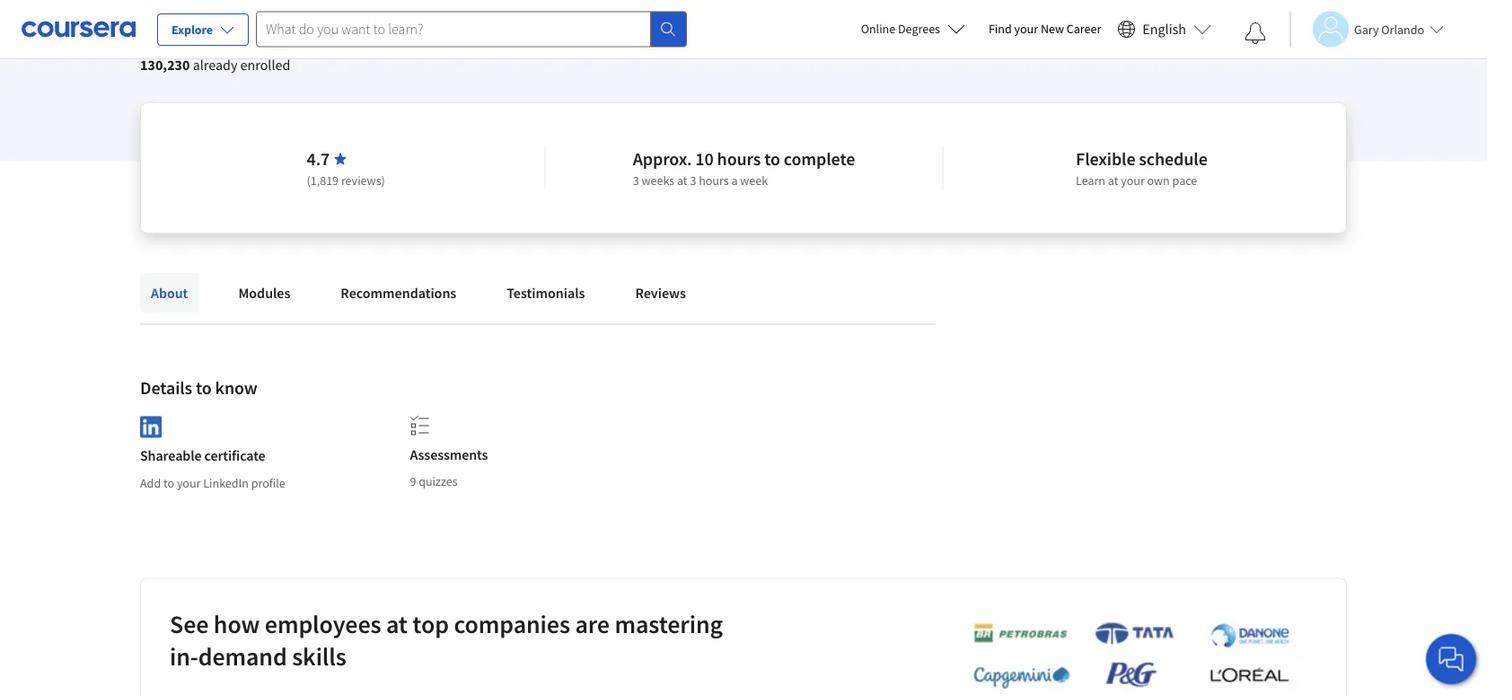 Task type: vqa. For each thing, say whether or not it's contained in the screenshot.
Flexible Schedule Learn At Your Own Pace
yes



Task type: locate. For each thing, give the bounding box(es) containing it.
learn
[[1076, 172, 1105, 189]]

week
[[740, 172, 768, 189]]

financial aid available
[[300, 3, 419, 19]]

explore
[[172, 22, 213, 38]]

your right find
[[1014, 21, 1038, 37]]

orlando
[[1381, 21, 1424, 37]]

in-
[[170, 640, 198, 672]]

add
[[140, 475, 161, 491]]

starts nov 16 button
[[140, 0, 286, 40]]

know
[[215, 377, 257, 399]]

4.7
[[307, 148, 330, 170]]

starts nov 16
[[180, 13, 246, 28]]

already
[[193, 56, 237, 74]]

None search field
[[256, 11, 687, 47]]

approx. 10 hours to complete 3 weeks at 3 hours a week
[[633, 148, 855, 189]]

to left know
[[196, 377, 212, 399]]

english
[[1143, 20, 1186, 38]]

mastering
[[615, 608, 723, 640]]

approx.
[[633, 148, 692, 170]]

3
[[633, 172, 639, 189], [690, 172, 696, 189]]

reviews
[[635, 284, 686, 302]]

2 horizontal spatial at
[[1108, 172, 1118, 189]]

hours up a
[[717, 148, 761, 170]]

reviews)
[[341, 172, 385, 189]]

shareable
[[140, 447, 202, 465]]

at inside approx. 10 hours to complete 3 weeks at 3 hours a week
[[677, 172, 687, 189]]

at right weeks
[[677, 172, 687, 189]]

schedule
[[1139, 148, 1207, 170]]

your down shareable certificate
[[177, 475, 201, 491]]

how
[[214, 608, 260, 640]]

complete
[[784, 148, 855, 170]]

aid
[[351, 3, 368, 19]]

testimonials link
[[496, 273, 596, 312]]

1 vertical spatial to
[[196, 377, 212, 399]]

(1,819
[[307, 172, 339, 189]]

at inside flexible schedule learn at your own pace
[[1108, 172, 1118, 189]]

explore button
[[157, 13, 249, 46]]

your left own
[[1121, 172, 1145, 189]]

0 vertical spatial to
[[764, 148, 780, 170]]

pace
[[1172, 172, 1197, 189]]

0 horizontal spatial at
[[386, 608, 408, 640]]

0 horizontal spatial to
[[163, 475, 174, 491]]

1 horizontal spatial at
[[677, 172, 687, 189]]

starts
[[180, 13, 210, 28]]

financial aid available button
[[300, 3, 419, 19]]

add to your linkedin profile
[[140, 475, 285, 491]]

3 left weeks
[[633, 172, 639, 189]]

at right learn
[[1108, 172, 1118, 189]]

1 horizontal spatial 3
[[690, 172, 696, 189]]

profile
[[251, 475, 285, 491]]

english button
[[1110, 0, 1219, 58]]

to
[[764, 148, 780, 170], [196, 377, 212, 399], [163, 475, 174, 491]]

2 3 from the left
[[690, 172, 696, 189]]

companies
[[454, 608, 570, 640]]

recommendations
[[341, 284, 456, 302]]

financial
[[300, 3, 348, 19]]

hours left a
[[699, 172, 729, 189]]

own
[[1147, 172, 1170, 189]]

recommendations link
[[330, 273, 467, 312]]

at inside the see how employees at top companies are mastering in-demand skills
[[386, 608, 408, 640]]

find your new career
[[989, 21, 1101, 37]]

enrolled
[[240, 56, 290, 74]]

1 horizontal spatial to
[[196, 377, 212, 399]]

degrees
[[898, 21, 940, 37]]

1 horizontal spatial your
[[1014, 21, 1038, 37]]

at
[[677, 172, 687, 189], [1108, 172, 1118, 189], [386, 608, 408, 640]]

find your new career link
[[980, 18, 1110, 40]]

your
[[1014, 21, 1038, 37], [1121, 172, 1145, 189], [177, 475, 201, 491]]

to inside approx. 10 hours to complete 3 weeks at 3 hours a week
[[764, 148, 780, 170]]

2 horizontal spatial to
[[764, 148, 780, 170]]

2 horizontal spatial your
[[1121, 172, 1145, 189]]

to right add
[[163, 475, 174, 491]]

2 vertical spatial to
[[163, 475, 174, 491]]

1 vertical spatial your
[[1121, 172, 1145, 189]]

hours
[[717, 148, 761, 170], [699, 172, 729, 189]]

find
[[989, 21, 1012, 37]]

modules link
[[228, 273, 301, 312]]

employees
[[265, 608, 381, 640]]

0 vertical spatial your
[[1014, 21, 1038, 37]]

0 horizontal spatial 3
[[633, 172, 639, 189]]

chat with us image
[[1437, 645, 1466, 673]]

to up week
[[764, 148, 780, 170]]

2 vertical spatial your
[[177, 475, 201, 491]]

show notifications image
[[1245, 22, 1266, 44]]

online degrees
[[861, 21, 940, 37]]

about
[[151, 284, 188, 302]]

3 down 10
[[690, 172, 696, 189]]

130,230
[[140, 56, 190, 74]]

flexible
[[1076, 148, 1135, 170]]

at left the top
[[386, 608, 408, 640]]

(1,819 reviews)
[[307, 172, 385, 189]]

details to know
[[140, 377, 257, 399]]



Task type: describe. For each thing, give the bounding box(es) containing it.
to for know
[[196, 377, 212, 399]]

What do you want to learn? text field
[[256, 11, 651, 47]]

to for your
[[163, 475, 174, 491]]

online degrees button
[[846, 9, 980, 48]]

assessments
[[410, 445, 488, 463]]

nov
[[212, 13, 232, 28]]

flexible schedule learn at your own pace
[[1076, 148, 1207, 189]]

about link
[[140, 273, 199, 312]]

gary orlando
[[1354, 21, 1424, 37]]

at for flexible schedule learn at your own pace
[[1108, 172, 1118, 189]]

1 vertical spatial hours
[[699, 172, 729, 189]]

demand
[[198, 640, 287, 672]]

new
[[1041, 21, 1064, 37]]

weeks
[[642, 172, 675, 189]]

skills
[[292, 640, 346, 672]]

details
[[140, 377, 192, 399]]

a
[[731, 172, 738, 189]]

gary
[[1354, 21, 1379, 37]]

your inside flexible schedule learn at your own pace
[[1121, 172, 1145, 189]]

see
[[170, 608, 209, 640]]

modules
[[238, 284, 290, 302]]

reviews link
[[624, 273, 697, 312]]

130,230 already enrolled
[[140, 56, 290, 74]]

gary orlando button
[[1290, 11, 1444, 47]]

coursera enterprise logos image
[[946, 621, 1306, 695]]

shareable certificate
[[140, 447, 265, 465]]

1 3 from the left
[[633, 172, 639, 189]]

top
[[413, 608, 449, 640]]

linkedin
[[203, 475, 249, 491]]

see how employees at top companies are mastering in-demand skills
[[170, 608, 723, 672]]

9
[[410, 473, 416, 489]]

certificate
[[204, 447, 265, 465]]

0 horizontal spatial your
[[177, 475, 201, 491]]

16
[[234, 13, 246, 28]]

at for see how employees at top companies are mastering in-demand skills
[[386, 608, 408, 640]]

testimonials
[[507, 284, 585, 302]]

9 quizzes
[[410, 473, 458, 489]]

quizzes
[[419, 473, 458, 489]]

online
[[861, 21, 895, 37]]

coursera image
[[22, 15, 136, 43]]

career
[[1067, 21, 1101, 37]]

0 vertical spatial hours
[[717, 148, 761, 170]]

are
[[575, 608, 610, 640]]

10
[[695, 148, 714, 170]]

available
[[371, 3, 419, 19]]



